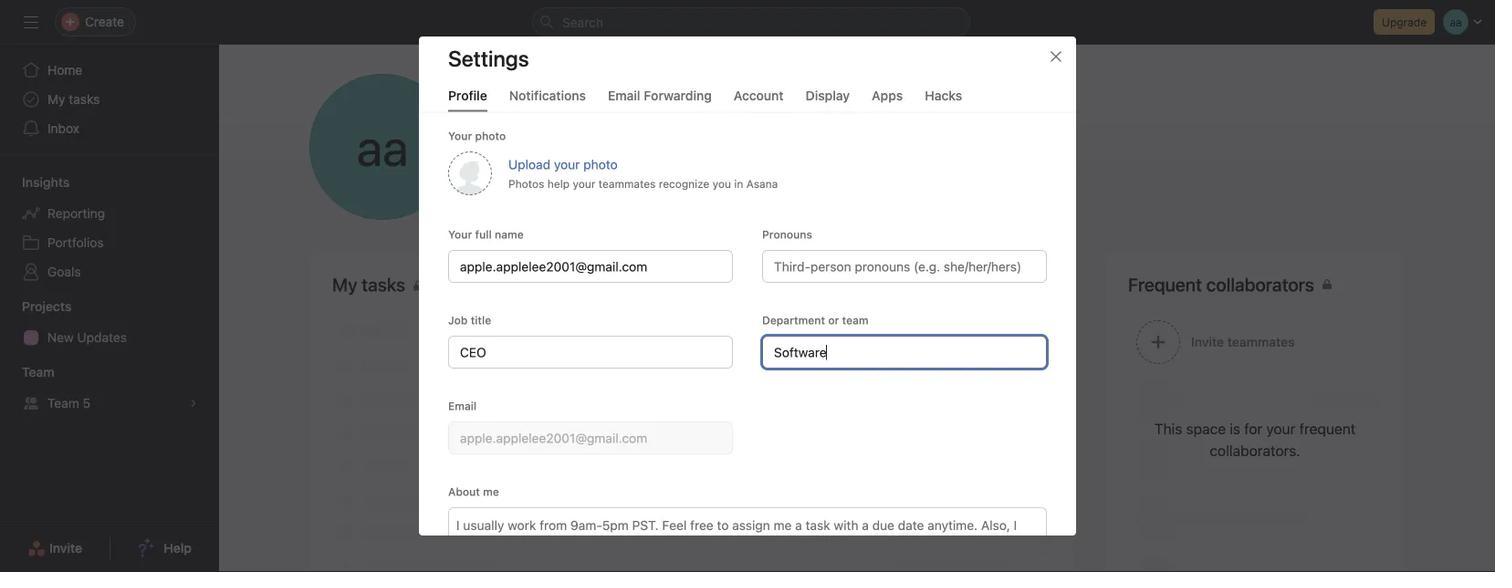 Task type: vqa. For each thing, say whether or not it's contained in the screenshot.
EMAIL FORWARDING button
yes



Task type: locate. For each thing, give the bounding box(es) containing it.
edit
[[500, 182, 523, 197]]

1 vertical spatial your
[[448, 228, 472, 241]]

0 vertical spatial your
[[448, 129, 472, 142]]

your down profile button
[[448, 129, 472, 142]]

notifications
[[509, 88, 586, 103]]

updates
[[77, 330, 127, 345]]

department or team
[[762, 314, 869, 326]]

0 horizontal spatial team
[[591, 142, 621, 157]]

edit profile
[[500, 182, 564, 197]]

insights
[[22, 175, 70, 190]]

email
[[608, 88, 641, 103], [448, 399, 477, 412]]

your for your photo
[[448, 228, 472, 241]]

upgrade button
[[1374, 9, 1435, 35]]

home
[[47, 63, 82, 78]]

your up help
[[554, 156, 580, 171]]

email left forwarding
[[608, 88, 641, 103]]

your
[[448, 129, 472, 142], [448, 228, 472, 241]]

email forwarding button
[[608, 88, 712, 112]]

your left full on the left of page
[[448, 228, 472, 241]]

0 vertical spatial or
[[624, 142, 637, 157]]

job
[[448, 314, 468, 326]]

None text field
[[448, 250, 733, 283], [448, 336, 733, 368], [762, 336, 1047, 368], [448, 250, 733, 283], [448, 336, 733, 368], [762, 336, 1047, 368]]

help
[[548, 177, 570, 190]]

photo left ceo
[[475, 129, 506, 142]]

or
[[624, 142, 637, 157], [828, 314, 839, 326]]

upload your photo button
[[509, 156, 618, 171]]

home link
[[11, 56, 208, 85]]

1 horizontal spatial or
[[828, 314, 839, 326]]

team
[[591, 142, 621, 157], [842, 314, 869, 326]]

or left dept.
[[624, 142, 637, 157]]

team
[[22, 365, 54, 380], [47, 396, 79, 411]]

forwarding
[[644, 88, 712, 103]]

1 vertical spatial team
[[47, 396, 79, 411]]

email for email forwarding
[[608, 88, 641, 103]]

add
[[563, 142, 587, 157]]

pronouns
[[762, 228, 813, 241]]

1 vertical spatial photo
[[584, 156, 618, 171]]

photo
[[475, 129, 506, 142], [584, 156, 618, 171]]

upgrade
[[1383, 16, 1427, 28]]

reporting link
[[11, 199, 208, 228]]

email inside button
[[608, 88, 641, 103]]

notifications button
[[509, 88, 586, 112]]

team down new
[[22, 365, 54, 380]]

inbox
[[47, 121, 79, 136]]

title
[[471, 314, 491, 326]]

global element
[[0, 45, 219, 154]]

insights button
[[0, 173, 70, 192]]

my tasks
[[332, 274, 405, 295]]

add team or dept.
[[563, 142, 672, 157]]

hide sidebar image
[[24, 15, 38, 29]]

frequent collaborators
[[1129, 274, 1315, 295]]

projects
[[22, 299, 72, 314]]

0 horizontal spatial or
[[624, 142, 637, 157]]

add team or dept. button
[[540, 133, 676, 166]]

0 vertical spatial your
[[554, 156, 580, 171]]

or right department at the right bottom of the page
[[828, 314, 839, 326]]

0 vertical spatial team
[[591, 142, 621, 157]]

team inside dropdown button
[[22, 365, 54, 380]]

Third-person pronouns (e.g. she/her/hers) text field
[[762, 250, 1047, 283]]

1 horizontal spatial email
[[608, 88, 641, 103]]

2 your from the top
[[448, 228, 472, 241]]

new updates link
[[11, 323, 208, 352]]

job title
[[448, 314, 491, 326]]

invite
[[49, 541, 82, 556]]

1 vertical spatial your
[[573, 177, 596, 190]]

email for email
[[448, 399, 477, 412]]

team left 5
[[47, 396, 79, 411]]

upload
[[509, 156, 551, 171]]

projects button
[[0, 298, 72, 316]]

aa button
[[310, 74, 456, 220]]

photos
[[509, 177, 545, 190]]

0 vertical spatial photo
[[475, 129, 506, 142]]

1 horizontal spatial photo
[[584, 156, 618, 171]]

team right add
[[591, 142, 621, 157]]

1 your from the top
[[448, 129, 472, 142]]

new updates
[[47, 330, 127, 345]]

email up about
[[448, 399, 477, 412]]

asana
[[747, 177, 778, 190]]

1 vertical spatial or
[[828, 314, 839, 326]]

apps button
[[872, 88, 903, 112]]

0 horizontal spatial email
[[448, 399, 477, 412]]

email forwarding
[[608, 88, 712, 103]]

hacks
[[925, 88, 963, 103]]

photo up teammates
[[584, 156, 618, 171]]

tasks
[[69, 92, 100, 107]]

projects element
[[0, 290, 219, 356]]

your photo
[[448, 129, 506, 142]]

display button
[[806, 88, 850, 112]]

1 vertical spatial email
[[448, 399, 477, 412]]

team right department at the right bottom of the page
[[842, 314, 869, 326]]

1 vertical spatial team
[[842, 314, 869, 326]]

your
[[554, 156, 580, 171], [573, 177, 596, 190]]

0 vertical spatial email
[[608, 88, 641, 103]]

profile
[[527, 182, 564, 197]]

team inside button
[[591, 142, 621, 157]]

team for team 5
[[47, 396, 79, 411]]

your right help
[[573, 177, 596, 190]]

0 vertical spatial team
[[22, 365, 54, 380]]

None text field
[[448, 421, 733, 454]]

profile
[[448, 88, 487, 103]]

invite button
[[16, 532, 94, 565]]



Task type: describe. For each thing, give the bounding box(es) containing it.
team 5
[[47, 396, 90, 411]]

profile button
[[448, 88, 487, 112]]

portfolios link
[[11, 228, 208, 258]]

account
[[734, 88, 784, 103]]

my tasks link
[[11, 85, 208, 114]]

department
[[762, 314, 826, 326]]

display
[[806, 88, 850, 103]]

recognize
[[659, 177, 710, 190]]

ceo
[[507, 142, 533, 157]]

or inside button
[[624, 142, 637, 157]]

upload your photo photos help your teammates recognize you in asana
[[509, 156, 778, 190]]

team button
[[0, 363, 54, 382]]

portfolios
[[47, 235, 104, 250]]

new
[[47, 330, 74, 345]]

settings
[[448, 46, 529, 71]]

team 5 link
[[11, 389, 208, 418]]

hacks button
[[925, 88, 963, 112]]

inbox link
[[11, 114, 208, 143]]

apple.applelee2001@gmail.com
[[489, 89, 892, 124]]

name
[[495, 228, 524, 241]]

0 horizontal spatial photo
[[475, 129, 506, 142]]

my tasks
[[47, 92, 100, 107]]

apps
[[872, 88, 903, 103]]

your full name
[[448, 228, 524, 241]]

close image
[[1049, 49, 1064, 64]]

your for settings
[[448, 129, 472, 142]]

account button
[[734, 88, 784, 112]]

about me
[[448, 485, 499, 498]]

teams element
[[0, 356, 219, 422]]

about
[[448, 485, 480, 498]]

my
[[47, 92, 65, 107]]

team for team
[[22, 365, 54, 380]]

reporting
[[47, 206, 105, 221]]

5
[[83, 396, 90, 411]]

in
[[735, 177, 744, 190]]

me
[[483, 485, 499, 498]]

insights element
[[0, 166, 219, 290]]

photo inside 'upload your photo photos help your teammates recognize you in asana'
[[584, 156, 618, 171]]

aa
[[357, 117, 409, 177]]

edit profile button
[[489, 173, 576, 206]]

dept.
[[640, 142, 672, 157]]

goals
[[47, 264, 81, 279]]

full
[[475, 228, 492, 241]]

upload new photo image
[[448, 151, 492, 195]]

1 horizontal spatial team
[[842, 314, 869, 326]]

teammates
[[599, 177, 656, 190]]

goals link
[[11, 258, 208, 287]]

you
[[713, 177, 731, 190]]



